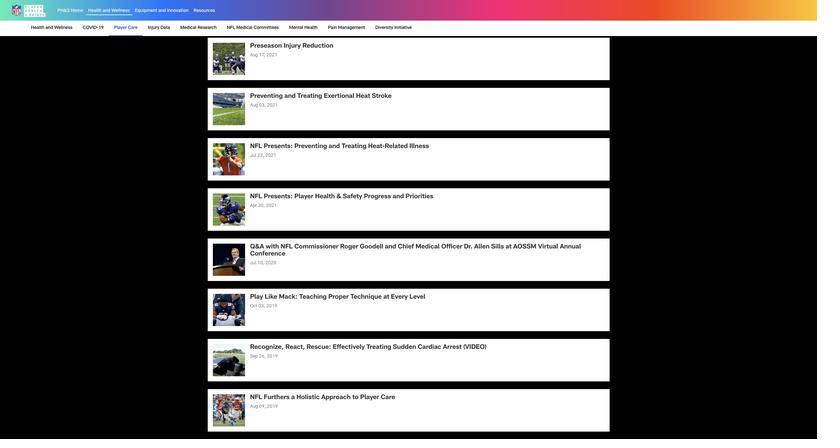 Task type: describe. For each thing, give the bounding box(es) containing it.
level
[[410, 294, 425, 301]]

sills
[[491, 244, 504, 250]]

nfl for nfl presents: player health & safety progress and priorities
[[250, 194, 262, 200]]

arrest
[[443, 345, 462, 351]]

aug for nfl
[[250, 405, 258, 409]]

17,
[[259, 53, 265, 58]]

technique
[[350, 294, 382, 301]]

play
[[250, 294, 263, 301]]

q&a with nfl commissioner roger goodell and chief medical officer dr. allen sills at aossm virtual annual conference
[[250, 244, 581, 258]]

preseason
[[250, 43, 282, 49]]

1 horizontal spatial player
[[294, 194, 313, 200]]

mental health link
[[287, 21, 320, 35]]

1 vertical spatial care
[[381, 395, 395, 401]]

roger
[[340, 244, 358, 250]]

management
[[338, 26, 365, 30]]

injury data link
[[145, 21, 173, 35]]

apr
[[250, 204, 257, 208]]

ph&s home
[[57, 9, 83, 13]]

preventing and treating exertional heat stroke
[[250, 93, 392, 100]]

1 horizontal spatial medical
[[236, 26, 253, 30]]

banner containing ph&s home
[[0, 0, 817, 36]]

rescue:
[[307, 345, 331, 351]]

0 vertical spatial health and wellness
[[88, 9, 130, 13]]

screen shot 2019 10 03 at 4.12.57 pm 1024x569 image
[[213, 294, 245, 326]]

illness
[[410, 144, 429, 150]]

like
[[265, 294, 277, 301]]

nfl presents: player health & safety progress and priorities
[[250, 194, 433, 200]]

committees
[[254, 26, 279, 30]]

heat-
[[368, 144, 385, 150]]

aug for preventing
[[250, 103, 258, 108]]

cardiac
[[418, 345, 441, 351]]

exertional
[[324, 93, 354, 100]]

screen shot 2019 09 26 at 3.16.55 pm 1024x570 image
[[213, 344, 245, 376]]

10,
[[257, 261, 264, 266]]

initiative
[[394, 26, 412, 30]]

tampa bay buccaneers wide receiver justin watson (17) celebrates a touchdown with teammates during an nfl football game against the houston texans, saturday, dec. 21, 2019 in tampa, fla. image
[[213, 0, 245, 25]]

care inside player care link
[[128, 26, 138, 30]]

nfl for nfl presents: preventing and treating heat-related illness
[[250, 144, 262, 150]]

medical research
[[180, 26, 217, 30]]

0 vertical spatial treating
[[297, 93, 322, 100]]

2019 for like
[[266, 304, 277, 309]]

aossm
[[513, 244, 537, 250]]

at inside q&a with nfl commissioner roger goodell and chief medical officer dr. allen sills at aossm virtual annual conference
[[506, 244, 512, 250]]

resources link
[[194, 9, 215, 13]]

injury data
[[148, 26, 170, 30]]

chief
[[398, 244, 414, 250]]

equipment and innovation
[[135, 9, 189, 13]]

2021 for preseason injury reduction
[[266, 53, 277, 58]]

innovation
[[167, 9, 189, 13]]

effectively
[[333, 345, 365, 351]]

&
[[337, 194, 341, 200]]

jul 22, 2021
[[250, 154, 276, 158]]

player care
[[114, 26, 138, 30]]

reduction
[[303, 43, 333, 49]]

ph&s
[[57, 9, 70, 13]]

data
[[161, 26, 170, 30]]

22,
[[257, 154, 264, 158]]

annual
[[560, 244, 581, 250]]

20,
[[258, 204, 265, 208]]

every
[[391, 294, 408, 301]]

nfl inside q&a with nfl commissioner roger goodell and chief medical officer dr. allen sills at aossm virtual annual conference
[[281, 244, 293, 250]]

oct
[[250, 304, 257, 309]]

teaching
[[299, 294, 327, 301]]

goodell
[[360, 244, 383, 250]]

09,
[[259, 405, 266, 409]]

related
[[385, 144, 408, 150]]

presents: for player
[[264, 194, 293, 200]]

conference
[[250, 251, 285, 258]]

covid-19 link
[[80, 21, 106, 35]]

0 horizontal spatial medical
[[180, 26, 197, 30]]

1 vertical spatial wellness
[[54, 26, 72, 30]]

priorities
[[406, 194, 433, 200]]

home
[[71, 9, 83, 13]]

dr.
[[464, 244, 473, 250]]

treating for and
[[342, 144, 367, 150]]

and inside q&a with nfl commissioner roger goodell and chief medical officer dr. allen sills at aossm virtual annual conference
[[385, 244, 396, 250]]

2021 for nfl presents: preventing and treating heat-related illness
[[265, 154, 276, 158]]

heat
[[356, 93, 370, 100]]

nfl furthers a holistic approach to player care
[[250, 395, 395, 401]]

a
[[291, 395, 295, 401]]

ph&s home link
[[57, 9, 83, 13]]

treating for effectively
[[366, 345, 391, 351]]

preseason injury reduction
[[250, 43, 333, 49]]

nov
[[250, 3, 258, 7]]

diversity initiative link
[[373, 21, 415, 35]]

nfl medical committees
[[227, 26, 279, 30]]

pain management
[[328, 26, 365, 30]]

resources
[[194, 9, 215, 13]]

injury inside injury data link
[[148, 26, 159, 30]]

1 horizontal spatial wellness
[[111, 9, 130, 13]]



Task type: locate. For each thing, give the bounding box(es) containing it.
safety
[[343, 194, 362, 200]]

jul 10, 2020
[[250, 261, 276, 266]]

0 horizontal spatial at
[[383, 294, 389, 301]]

1 vertical spatial 03,
[[258, 304, 265, 309]]

nfl right the with at the bottom
[[281, 244, 293, 250]]

diversity
[[375, 26, 393, 30]]

nov 11, 2021 link
[[208, 0, 610, 30]]

1 vertical spatial preventing
[[294, 144, 327, 150]]

treating left heat-
[[342, 144, 367, 150]]

nfc quarterback russell wilson (3) of the seattle seahawks, runs the ball ahead of afc defensive tackle jurrell casey (99), of the tennessee titans, during the first half of the nfl pro bowl football game, sunday, jan. 28, 2018, in orlando, fla. (ap photo/phelan m ebenhack) image
[[213, 394, 245, 427]]

aug right heatstroke 1024x576 image
[[250, 103, 258, 108]]

0 vertical spatial injury
[[148, 26, 159, 30]]

26,
[[259, 355, 266, 359]]

2 aug from the top
[[250, 103, 258, 108]]

player
[[114, 26, 127, 30], [294, 194, 313, 200], [360, 395, 379, 401]]

equipment and innovation link
[[135, 9, 189, 13]]

2019 right 26,
[[267, 355, 278, 359]]

2 jul from the top
[[250, 261, 256, 266]]

health right mental
[[304, 26, 318, 30]]

2021 for nfl presents: player health & safety progress and priorities
[[266, 204, 277, 208]]

health inside mental health link
[[304, 26, 318, 30]]

aug 03, 2021
[[250, 103, 278, 108]]

player care link
[[112, 21, 140, 35]]

pain management link
[[325, 21, 368, 35]]

2021 for preventing and treating exertional heat stroke
[[267, 103, 278, 108]]

q&a
[[250, 244, 264, 250]]

0 horizontal spatial health and wellness
[[31, 26, 72, 30]]

2019 right 09,
[[267, 405, 278, 409]]

covid-19
[[83, 26, 104, 30]]

wellness
[[111, 9, 130, 13], [54, 26, 72, 30]]

nfl medical committees link
[[224, 21, 281, 35]]

1 horizontal spatial at
[[506, 244, 512, 250]]

mental
[[289, 26, 303, 30]]

0 vertical spatial at
[[506, 244, 512, 250]]

nfl down 'tampa bay buccaneers wide receiver justin watson (17) celebrates a touchdown with teammates during an nfl football game against the houston texans, saturday, dec. 21, 2019 in tampa, fla.' image
[[227, 26, 235, 30]]

19
[[98, 26, 104, 30]]

screen shot 2021-08-16 at 9.16.11 am image
[[213, 43, 245, 75]]

2019 down like
[[266, 304, 277, 309]]

covid-
[[83, 26, 98, 30]]

health and wellness
[[88, 9, 130, 13], [31, 26, 72, 30]]

furthers
[[264, 395, 290, 401]]

health and wellness link
[[88, 9, 130, 13], [31, 21, 75, 35]]

banner
[[0, 0, 817, 36]]

allen
[[474, 244, 490, 250]]

presents: up jul 22, 2021
[[264, 144, 293, 150]]

0 vertical spatial preventing
[[250, 93, 283, 100]]

(video)
[[463, 345, 487, 351]]

approach
[[321, 395, 351, 401]]

care
[[128, 26, 138, 30], [381, 395, 395, 401]]

2 vertical spatial aug
[[250, 405, 258, 409]]

jul for q&a with nfl commissioner roger goodell and chief medical officer dr. allen sills at aossm virtual annual conference
[[250, 261, 256, 266]]

injury down mental
[[284, 43, 301, 49]]

0 vertical spatial aug
[[250, 53, 258, 58]]

3 aug from the top
[[250, 405, 258, 409]]

recognize, react, rescue: effectively treating sudden cardiac arrest (video)
[[250, 345, 487, 351]]

health and wellness link up 19
[[88, 9, 130, 13]]

health
[[88, 9, 102, 13], [31, 26, 44, 30], [304, 26, 318, 30], [315, 194, 335, 200]]

officer
[[441, 244, 462, 250]]

sudden
[[393, 345, 416, 351]]

2 vertical spatial 2019
[[267, 405, 278, 409]]

presents: up apr 20, 2021 on the left top of page
[[264, 194, 293, 200]]

wellness down ph&s
[[54, 26, 72, 30]]

treating left exertional
[[297, 93, 322, 100]]

1 vertical spatial presents:
[[264, 194, 293, 200]]

1 horizontal spatial health and wellness
[[88, 9, 130, 13]]

progress
[[364, 194, 391, 200]]

mack:
[[279, 294, 298, 301]]

medical left "research"
[[180, 26, 197, 30]]

aug 17, 2021
[[250, 53, 277, 58]]

1 jul from the top
[[250, 154, 256, 158]]

1 vertical spatial health and wellness link
[[31, 21, 75, 35]]

2 horizontal spatial player
[[360, 395, 379, 401]]

medical right chief on the bottom of the page
[[416, 244, 440, 250]]

jul left 22,
[[250, 154, 256, 158]]

player inside banner
[[114, 26, 127, 30]]

jul left 10, on the left bottom of page
[[250, 261, 256, 266]]

1 vertical spatial 2019
[[267, 355, 278, 359]]

0 vertical spatial care
[[128, 26, 138, 30]]

0 horizontal spatial injury
[[148, 26, 159, 30]]

equipment
[[135, 9, 157, 13]]

aug
[[250, 53, 258, 58], [250, 103, 258, 108], [250, 405, 258, 409]]

play like mack: teaching proper technique at every level
[[250, 294, 425, 301]]

1 vertical spatial health and wellness
[[31, 26, 72, 30]]

sep
[[250, 355, 258, 359]]

0 horizontal spatial preventing
[[250, 93, 283, 100]]

0 horizontal spatial player
[[114, 26, 127, 30]]

health up covid-19 link
[[88, 9, 102, 13]]

nfl up the apr
[[250, 194, 262, 200]]

1 vertical spatial player
[[294, 194, 313, 200]]

0 vertical spatial wellness
[[111, 9, 130, 13]]

health and wellness up 19
[[88, 9, 130, 13]]

health left &
[[315, 194, 335, 200]]

nfl up 09,
[[250, 395, 262, 401]]

nfl for nfl furthers a holistic approach to player care
[[250, 395, 262, 401]]

1 presents: from the top
[[264, 144, 293, 150]]

player health and safety logo image
[[10, 3, 47, 18]]

proper
[[328, 294, 349, 301]]

1 aug from the top
[[250, 53, 258, 58]]

nfl up 22,
[[250, 144, 262, 150]]

aug 09, 2019
[[250, 405, 278, 409]]

0 horizontal spatial wellness
[[54, 26, 72, 30]]

treating left "sudden"
[[366, 345, 391, 351]]

health down 'player health and safety logo'
[[31, 26, 44, 30]]

1 vertical spatial at
[[383, 294, 389, 301]]

recognize,
[[250, 345, 284, 351]]

injury
[[148, 26, 159, 30], [284, 43, 301, 49]]

2 vertical spatial player
[[360, 395, 379, 401]]

aug for preseason
[[250, 53, 258, 58]]

and
[[103, 9, 110, 13], [158, 9, 166, 13], [45, 26, 53, 30], [284, 93, 296, 100], [329, 144, 340, 150], [393, 194, 404, 200], [385, 244, 396, 250]]

with
[[266, 244, 279, 250]]

0 vertical spatial 2019
[[266, 304, 277, 309]]

nfl for nfl medical committees
[[227, 26, 235, 30]]

stroke
[[372, 93, 392, 100]]

nfl presents: preventing and treating heat-related illness
[[250, 144, 429, 150]]

0 vertical spatial health and wellness link
[[88, 9, 130, 13]]

treating
[[297, 93, 322, 100], [342, 144, 367, 150], [366, 345, 391, 351]]

0 horizontal spatial care
[[128, 26, 138, 30]]

injury left data
[[148, 26, 159, 30]]

1 horizontal spatial preventing
[[294, 144, 327, 150]]

2 vertical spatial treating
[[366, 345, 391, 351]]

2019 for react,
[[267, 355, 278, 359]]

health and wellness down ph&s
[[31, 26, 72, 30]]

1 horizontal spatial health and wellness link
[[88, 9, 130, 13]]

oct 03, 2019
[[250, 304, 277, 309]]

chicago bears quarterback justin fields throws during nfl football practice in lake forest, ill., wednesday, june 16, 2021. (ap photo/nam y. huh) image
[[213, 143, 245, 175]]

0 horizontal spatial health and wellness link
[[31, 21, 75, 35]]

1 vertical spatial jul
[[250, 261, 256, 266]]

aug left 17,
[[250, 53, 258, 58]]

health and wellness link down ph&s
[[31, 21, 75, 35]]

presents:
[[264, 144, 293, 150], [264, 194, 293, 200]]

2 presents: from the top
[[264, 194, 293, 200]]

1 vertical spatial aug
[[250, 103, 258, 108]]

03, for preventing
[[259, 103, 266, 108]]

nfl commissioner roger goodell takes questions during a press conference on wednesday, feb. 1, 2017 in houston. (perry knotts/nfl) image
[[213, 244, 245, 276]]

nov 11, 2021
[[250, 3, 278, 7]]

1 vertical spatial injury
[[284, 43, 301, 49]]

medical research link
[[178, 21, 219, 35]]

1 horizontal spatial injury
[[284, 43, 301, 49]]

medical inside q&a with nfl commissioner roger goodell and chief medical officer dr. allen sills at aossm virtual annual conference
[[416, 244, 440, 250]]

apr 20, 2021
[[250, 204, 277, 208]]

0 vertical spatial 03,
[[259, 103, 266, 108]]

0 vertical spatial jul
[[250, 154, 256, 158]]

presents: for preventing
[[264, 144, 293, 150]]

wellness up "player care"
[[111, 9, 130, 13]]

0 vertical spatial presents:
[[264, 144, 293, 150]]

at left every
[[383, 294, 389, 301]]

11,
[[259, 3, 266, 7]]

virtual
[[538, 244, 558, 250]]

pain
[[328, 26, 337, 30]]

new york giants running back saquon barkley (26) runs the ball against the pittsburgh steelers during the third quarter of an nfl football game monday, sept. 14, 2020, in east rutherford, n.j. (ap photo/seth wenig) image
[[213, 193, 245, 226]]

2019 for furthers
[[267, 405, 278, 409]]

1 horizontal spatial care
[[381, 395, 395, 401]]

0 vertical spatial player
[[114, 26, 127, 30]]

heatstroke 1024x576 image
[[213, 93, 245, 125]]

2 horizontal spatial medical
[[416, 244, 440, 250]]

holistic
[[297, 395, 320, 401]]

sep 26, 2019
[[250, 355, 278, 359]]

1 vertical spatial treating
[[342, 144, 367, 150]]

medical left the committees
[[236, 26, 253, 30]]

2019
[[266, 304, 277, 309], [267, 355, 278, 359], [267, 405, 278, 409]]

03,
[[259, 103, 266, 108], [258, 304, 265, 309]]

at right sills
[[506, 244, 512, 250]]

at
[[506, 244, 512, 250], [383, 294, 389, 301]]

diversity initiative
[[375, 26, 412, 30]]

commissioner
[[294, 244, 339, 250]]

aug left 09,
[[250, 405, 258, 409]]

jul for nfl presents: preventing and treating heat-related illness
[[250, 154, 256, 158]]

03, for play
[[258, 304, 265, 309]]

2020
[[265, 261, 276, 266]]



Task type: vqa. For each thing, say whether or not it's contained in the screenshot.
Engineering
no



